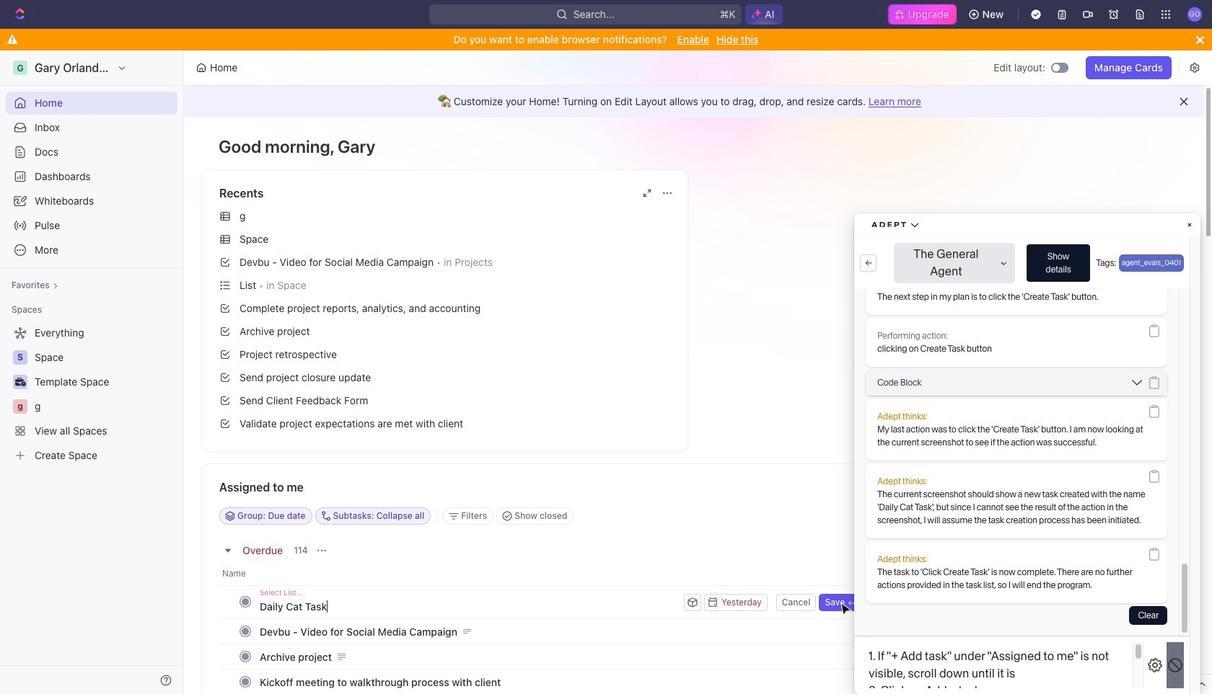 Task type: describe. For each thing, give the bounding box(es) containing it.
g, , element
[[13, 400, 27, 414]]

Task name or type '/' for commands text field
[[260, 595, 681, 618]]

business time image
[[15, 378, 26, 387]]



Task type: locate. For each thing, give the bounding box(es) containing it.
space, , element
[[13, 351, 27, 365]]

sidebar navigation
[[0, 51, 187, 695]]

Search tasks... text field
[[968, 506, 1112, 527]]

tree inside sidebar navigation
[[6, 322, 177, 468]]

tree
[[6, 322, 177, 468]]

alert
[[184, 86, 1204, 118]]

gary orlando's workspace, , element
[[13, 61, 27, 75]]



Task type: vqa. For each thing, say whether or not it's contained in the screenshot.
business time image on the bottom left of page
yes



